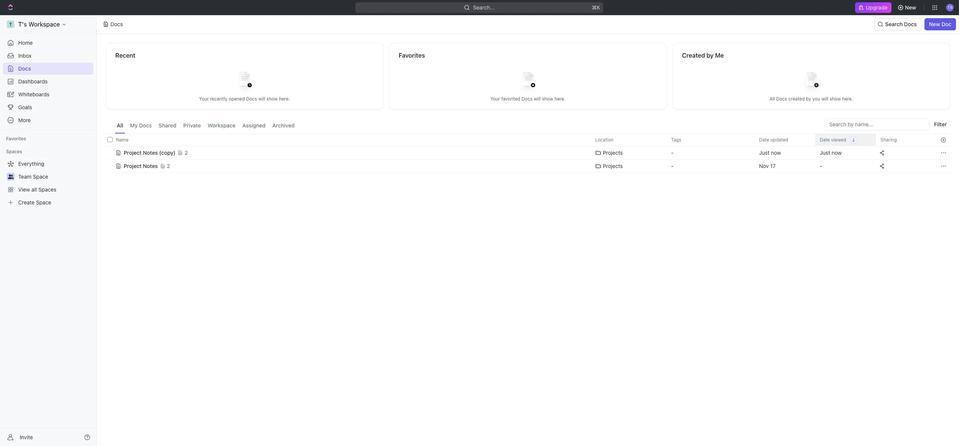 Task type: vqa. For each thing, say whether or not it's contained in the screenshot.
the topmost the Notes
yes



Task type: describe. For each thing, give the bounding box(es) containing it.
tab list containing all
[[115, 118, 297, 134]]

shared button
[[157, 118, 178, 134]]

date viewed button
[[816, 134, 858, 146]]

new doc
[[930, 21, 952, 27]]

1 just from the left
[[760, 149, 770, 156]]

workspace button
[[206, 118, 238, 134]]

more button
[[3, 114, 93, 126]]

3 show from the left
[[830, 96, 842, 102]]

your recently opened docs will show here.
[[199, 96, 290, 102]]

docs link
[[3, 63, 93, 75]]

upgrade
[[867, 4, 888, 11]]

(copy)
[[159, 149, 176, 156]]

tags
[[672, 137, 682, 143]]

viewed
[[832, 137, 847, 143]]

t
[[9, 21, 12, 27]]

tb button
[[945, 2, 957, 14]]

docs inside sidebar navigation
[[18, 65, 31, 72]]

dashboards
[[18, 78, 48, 85]]

goals link
[[3, 101, 93, 114]]

projects for just
[[603, 149, 623, 156]]

0 vertical spatial favorites
[[399, 52, 425, 59]]

t's workspace, , element
[[7, 21, 14, 28]]

1 just now from the left
[[760, 149, 782, 156]]

created
[[683, 52, 706, 59]]

sidebar navigation
[[0, 15, 98, 447]]

date for date updated
[[760, 137, 770, 143]]

my docs
[[130, 122, 152, 129]]

your for recent
[[199, 96, 209, 102]]

dashboards link
[[3, 76, 93, 88]]

all
[[31, 186, 37, 193]]

view all spaces link
[[3, 184, 92, 196]]

team space link
[[18, 171, 92, 183]]

more
[[18, 117, 31, 123]]

date updated
[[760, 137, 789, 143]]

notes for project notes (copy)
[[143, 149, 158, 156]]

projects for nov
[[603, 163, 623, 169]]

project notes (copy)
[[124, 149, 176, 156]]

no created by me docs image
[[797, 66, 827, 96]]

view
[[18, 186, 30, 193]]

everything
[[18, 161, 44, 167]]

2 now from the left
[[832, 149, 843, 156]]

workspace inside workspace button
[[208, 122, 236, 129]]

filter button
[[932, 118, 951, 131]]

recently
[[210, 96, 228, 102]]

name
[[116, 137, 129, 143]]

invite
[[20, 434, 33, 441]]

your for favorites
[[491, 96, 501, 102]]

search docs button
[[875, 18, 922, 30]]

private button
[[182, 118, 203, 134]]

inbox link
[[3, 50, 93, 62]]

archived
[[273, 122, 295, 129]]

updated
[[771, 137, 789, 143]]

create space
[[18, 199, 51, 206]]

space for create space
[[36, 199, 51, 206]]

17
[[771, 163, 776, 169]]

2 show from the left
[[543, 96, 554, 102]]

notes for project notes
[[143, 163, 158, 169]]

2 for project notes (copy)
[[185, 149, 188, 156]]

location
[[596, 137, 614, 143]]

t's workspace
[[18, 21, 60, 28]]

nov
[[760, 163, 770, 169]]

team space
[[18, 174, 48, 180]]

opened
[[229, 96, 245, 102]]

project notes
[[124, 163, 158, 169]]

space for team space
[[33, 174, 48, 180]]

shared
[[159, 122, 177, 129]]

2 here. from the left
[[555, 96, 566, 102]]

date updated button
[[755, 134, 794, 146]]

date for date viewed
[[821, 137, 831, 143]]

sharing
[[881, 137, 898, 143]]

no favorited docs image
[[513, 66, 544, 96]]

search...
[[474, 4, 495, 11]]

⌘k
[[593, 4, 601, 11]]

your favorited docs will show here.
[[491, 96, 566, 102]]



Task type: locate. For each thing, give the bounding box(es) containing it.
search docs
[[886, 21, 918, 27]]

2
[[185, 149, 188, 156], [167, 163, 170, 169]]

1 vertical spatial favorites
[[6, 136, 26, 142]]

by
[[707, 52, 714, 59], [807, 96, 812, 102]]

filter button
[[932, 118, 951, 131]]

0 horizontal spatial workspace
[[29, 21, 60, 28]]

your
[[199, 96, 209, 102], [491, 96, 501, 102]]

all button
[[115, 118, 125, 134]]

all for all
[[117, 122, 123, 129]]

filter
[[935, 121, 948, 128]]

now down the date updated button
[[772, 149, 782, 156]]

just now
[[760, 149, 782, 156], [821, 149, 843, 156]]

1 will from the left
[[259, 96, 266, 102]]

by left the me
[[707, 52, 714, 59]]

will right opened
[[259, 96, 266, 102]]

tree
[[3, 158, 93, 209]]

1 show from the left
[[267, 96, 278, 102]]

just now down date viewed
[[821, 149, 843, 156]]

0 vertical spatial projects
[[603, 149, 623, 156]]

all inside all button
[[117, 122, 123, 129]]

space down 'view all spaces' link
[[36, 199, 51, 206]]

my docs button
[[128, 118, 154, 134]]

new for new
[[906, 4, 917, 11]]

Search by name... text field
[[830, 119, 926, 130]]

date
[[760, 137, 770, 143], [821, 137, 831, 143]]

doc
[[942, 21, 952, 27]]

2 just now from the left
[[821, 149, 843, 156]]

docs left the created
[[777, 96, 788, 102]]

0 horizontal spatial show
[[267, 96, 278, 102]]

here. up archived
[[279, 96, 290, 102]]

space
[[33, 174, 48, 180], [36, 199, 51, 206]]

spaces
[[6, 149, 22, 155], [38, 186, 56, 193]]

2 project from the top
[[124, 163, 142, 169]]

new button
[[895, 2, 922, 14]]

docs down inbox
[[18, 65, 31, 72]]

nov 17
[[760, 163, 776, 169]]

2 for project notes
[[167, 163, 170, 169]]

1 horizontal spatial now
[[832, 149, 843, 156]]

all left the created
[[770, 96, 776, 102]]

-
[[672, 149, 674, 156], [672, 163, 674, 169], [821, 163, 823, 169]]

0 horizontal spatial now
[[772, 149, 782, 156]]

3 will from the left
[[822, 96, 829, 102]]

view all spaces
[[18, 186, 56, 193]]

just up nov
[[760, 149, 770, 156]]

here. right "you"
[[843, 96, 854, 102]]

show right favorited
[[543, 96, 554, 102]]

- for just
[[672, 149, 674, 156]]

private
[[183, 122, 201, 129]]

docs up recent
[[111, 21, 123, 27]]

new for new doc
[[930, 21, 941, 27]]

2 date from the left
[[821, 137, 831, 143]]

row
[[106, 134, 951, 146], [106, 145, 951, 160], [106, 159, 951, 174]]

you
[[813, 96, 821, 102]]

upgrade link
[[856, 2, 892, 13]]

favorites inside button
[[6, 136, 26, 142]]

assigned button
[[241, 118, 268, 134]]

0 horizontal spatial 2
[[167, 163, 170, 169]]

0 vertical spatial 2
[[185, 149, 188, 156]]

1 horizontal spatial will
[[534, 96, 541, 102]]

goals
[[18, 104, 32, 111]]

0 vertical spatial project
[[124, 149, 142, 156]]

1 projects from the top
[[603, 149, 623, 156]]

1 horizontal spatial show
[[543, 96, 554, 102]]

0 vertical spatial all
[[770, 96, 776, 102]]

date left viewed
[[821, 137, 831, 143]]

my
[[130, 122, 138, 129]]

all for all docs created by you will show here.
[[770, 96, 776, 102]]

1 horizontal spatial by
[[807, 96, 812, 102]]

1 vertical spatial by
[[807, 96, 812, 102]]

1 vertical spatial all
[[117, 122, 123, 129]]

new up search docs
[[906, 4, 917, 11]]

0 vertical spatial new
[[906, 4, 917, 11]]

0 horizontal spatial will
[[259, 96, 266, 102]]

1 horizontal spatial here.
[[555, 96, 566, 102]]

0 vertical spatial notes
[[143, 149, 158, 156]]

0 horizontal spatial date
[[760, 137, 770, 143]]

docs inside button
[[139, 122, 152, 129]]

now
[[772, 149, 782, 156], [832, 149, 843, 156]]

1 notes from the top
[[143, 149, 158, 156]]

spaces up create space link
[[38, 186, 56, 193]]

0 vertical spatial workspace
[[29, 21, 60, 28]]

2 horizontal spatial will
[[822, 96, 829, 102]]

docs right "my" at the top left
[[139, 122, 152, 129]]

whiteboards
[[18, 91, 49, 98]]

0 vertical spatial spaces
[[6, 149, 22, 155]]

created
[[789, 96, 805, 102]]

tab list
[[115, 118, 297, 134]]

notes up project notes
[[143, 149, 158, 156]]

docs right favorited
[[522, 96, 533, 102]]

row containing name
[[106, 134, 951, 146]]

3 row from the top
[[106, 159, 951, 174]]

0 horizontal spatial all
[[117, 122, 123, 129]]

here.
[[279, 96, 290, 102], [555, 96, 566, 102], [843, 96, 854, 102]]

2 just from the left
[[821, 149, 831, 156]]

1 vertical spatial notes
[[143, 163, 158, 169]]

all
[[770, 96, 776, 102], [117, 122, 123, 129]]

everything link
[[3, 158, 92, 170]]

2 notes from the top
[[143, 163, 158, 169]]

1 vertical spatial new
[[930, 21, 941, 27]]

new left doc
[[930, 21, 941, 27]]

row containing project notes (copy)
[[106, 145, 951, 160]]

workspace up home link
[[29, 21, 60, 28]]

2 horizontal spatial here.
[[843, 96, 854, 102]]

just now down the date updated button
[[760, 149, 782, 156]]

just
[[760, 149, 770, 156], [821, 149, 831, 156]]

1 horizontal spatial your
[[491, 96, 501, 102]]

by left "you"
[[807, 96, 812, 102]]

1 horizontal spatial workspace
[[208, 122, 236, 129]]

docs right opened
[[246, 96, 257, 102]]

date viewed
[[821, 137, 847, 143]]

tree inside sidebar navigation
[[3, 158, 93, 209]]

1 horizontal spatial just now
[[821, 149, 843, 156]]

2 down (copy)
[[167, 163, 170, 169]]

2 will from the left
[[534, 96, 541, 102]]

1 your from the left
[[199, 96, 209, 102]]

favorites button
[[3, 134, 29, 144]]

archived button
[[271, 118, 297, 134]]

created by me
[[683, 52, 725, 59]]

project
[[124, 149, 142, 156], [124, 163, 142, 169]]

1 vertical spatial space
[[36, 199, 51, 206]]

all docs created by you will show here.
[[770, 96, 854, 102]]

1 horizontal spatial date
[[821, 137, 831, 143]]

docs right search
[[905, 21, 918, 27]]

2 horizontal spatial show
[[830, 96, 842, 102]]

workspace inside sidebar navigation
[[29, 21, 60, 28]]

create
[[18, 199, 35, 206]]

- for nov
[[672, 163, 674, 169]]

1 now from the left
[[772, 149, 782, 156]]

0 horizontal spatial new
[[906, 4, 917, 11]]

2 projects from the top
[[603, 163, 623, 169]]

me
[[716, 52, 725, 59]]

favorited
[[502, 96, 521, 102]]

show right "you"
[[830, 96, 842, 102]]

0 vertical spatial by
[[707, 52, 714, 59]]

1 horizontal spatial spaces
[[38, 186, 56, 193]]

0 horizontal spatial favorites
[[6, 136, 26, 142]]

date left updated
[[760, 137, 770, 143]]

space up 'view all spaces'
[[33, 174, 48, 180]]

all left "my" at the top left
[[117, 122, 123, 129]]

0 horizontal spatial here.
[[279, 96, 290, 102]]

project down project notes (copy)
[[124, 163, 142, 169]]

will
[[259, 96, 266, 102], [534, 96, 541, 102], [822, 96, 829, 102]]

just down date viewed
[[821, 149, 831, 156]]

1 horizontal spatial all
[[770, 96, 776, 102]]

show up archived
[[267, 96, 278, 102]]

2 row from the top
[[106, 145, 951, 160]]

whiteboards link
[[3, 88, 93, 101]]

home
[[18, 39, 33, 46]]

1 vertical spatial workspace
[[208, 122, 236, 129]]

0 horizontal spatial just now
[[760, 149, 782, 156]]

docs
[[111, 21, 123, 27], [905, 21, 918, 27], [18, 65, 31, 72], [246, 96, 257, 102], [522, 96, 533, 102], [777, 96, 788, 102], [139, 122, 152, 129]]

show
[[267, 96, 278, 102], [543, 96, 554, 102], [830, 96, 842, 102]]

team
[[18, 174, 31, 180]]

2 right (copy)
[[185, 149, 188, 156]]

1 vertical spatial 2
[[167, 163, 170, 169]]

project for project notes (copy)
[[124, 149, 142, 156]]

table containing project notes (copy)
[[106, 134, 951, 174]]

will right "you"
[[822, 96, 829, 102]]

project for project notes
[[124, 163, 142, 169]]

1 row from the top
[[106, 134, 951, 146]]

0 horizontal spatial just
[[760, 149, 770, 156]]

here. right no favorited docs image
[[555, 96, 566, 102]]

assigned
[[243, 122, 266, 129]]

date inside the date updated button
[[760, 137, 770, 143]]

1 horizontal spatial just
[[821, 149, 831, 156]]

now down date viewed button
[[832, 149, 843, 156]]

recent
[[115, 52, 136, 59]]

1 here. from the left
[[279, 96, 290, 102]]

project up project notes
[[124, 149, 142, 156]]

home link
[[3, 37, 93, 49]]

1 date from the left
[[760, 137, 770, 143]]

no recent docs image
[[230, 66, 260, 96]]

0 horizontal spatial by
[[707, 52, 714, 59]]

t's
[[18, 21, 27, 28]]

your left recently
[[199, 96, 209, 102]]

1 horizontal spatial 2
[[185, 149, 188, 156]]

1 vertical spatial spaces
[[38, 186, 56, 193]]

1 horizontal spatial new
[[930, 21, 941, 27]]

date inside date viewed button
[[821, 137, 831, 143]]

new doc button
[[925, 18, 957, 30]]

3 here. from the left
[[843, 96, 854, 102]]

docs inside button
[[905, 21, 918, 27]]

new
[[906, 4, 917, 11], [930, 21, 941, 27]]

1 project from the top
[[124, 149, 142, 156]]

1 vertical spatial project
[[124, 163, 142, 169]]

row containing project notes
[[106, 159, 951, 174]]

tree containing everything
[[3, 158, 93, 209]]

1 vertical spatial projects
[[603, 163, 623, 169]]

will right favorited
[[534, 96, 541, 102]]

user group image
[[8, 175, 13, 179]]

notes down project notes (copy)
[[143, 163, 158, 169]]

table
[[106, 134, 951, 174]]

inbox
[[18, 52, 32, 59]]

1 horizontal spatial favorites
[[399, 52, 425, 59]]

spaces down favorites button
[[6, 149, 22, 155]]

search
[[886, 21, 904, 27]]

create space link
[[3, 197, 92, 209]]

workspace down recently
[[208, 122, 236, 129]]

0 vertical spatial space
[[33, 174, 48, 180]]

notes
[[143, 149, 158, 156], [143, 163, 158, 169]]

projects
[[603, 149, 623, 156], [603, 163, 623, 169]]

workspace
[[29, 21, 60, 28], [208, 122, 236, 129]]

your left favorited
[[491, 96, 501, 102]]

2 your from the left
[[491, 96, 501, 102]]

0 horizontal spatial spaces
[[6, 149, 22, 155]]

0 horizontal spatial your
[[199, 96, 209, 102]]

tb
[[948, 5, 953, 10]]



